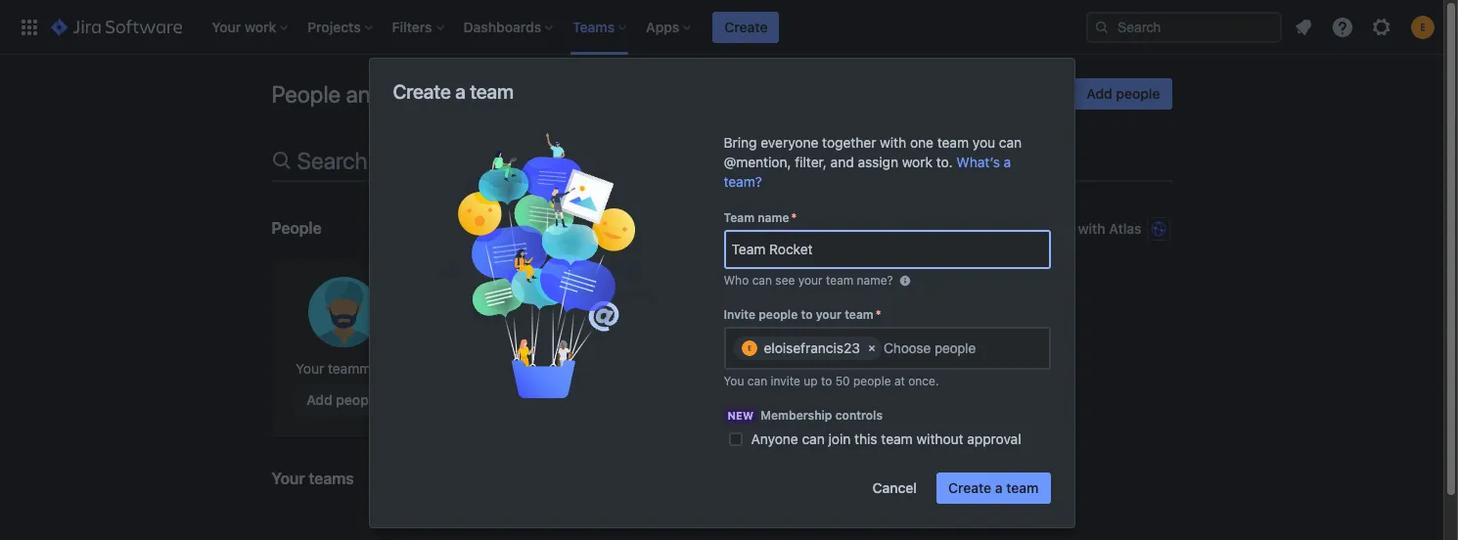 Task type: locate. For each thing, give the bounding box(es) containing it.
0 vertical spatial add people
[[1087, 85, 1161, 102]]

add down your teammate
[[307, 392, 333, 408]]

1 horizontal spatial eloisefrancis23
[[764, 340, 861, 356]]

0 horizontal spatial add people button
[[295, 385, 392, 416]]

search image
[[1095, 19, 1110, 35]]

team up to.
[[938, 134, 969, 151]]

what's a team?
[[724, 154, 1012, 190]]

once.
[[909, 374, 939, 389]]

1 horizontal spatial add people
[[1087, 85, 1161, 102]]

0 vertical spatial to
[[801, 307, 813, 322]]

atlas
[[1110, 220, 1142, 237]]

add people button down your teammate
[[295, 385, 392, 416]]

2 horizontal spatial a
[[1004, 154, 1012, 170]]

1 vertical spatial people
[[272, 219, 322, 237]]

a
[[455, 80, 466, 103], [1004, 154, 1012, 170], [996, 480, 1003, 496]]

1 horizontal spatial create a team
[[949, 480, 1039, 496]]

1 vertical spatial your
[[272, 470, 305, 488]]

at
[[895, 374, 905, 389]]

your teams
[[272, 470, 354, 488]]

0 vertical spatial *
[[792, 210, 797, 225]]

0 vertical spatial eloisefrancis23
[[764, 340, 861, 356]]

0 horizontal spatial teams
[[309, 470, 354, 488]]

1 vertical spatial add people button
[[295, 385, 392, 416]]

with up 'assign'
[[880, 134, 907, 151]]

1 horizontal spatial create
[[725, 18, 768, 35]]

0 horizontal spatial create a team
[[393, 80, 514, 103]]

bring
[[724, 134, 757, 151]]

create inside primary element
[[725, 18, 768, 35]]

and inside bring everyone together with one team you can @mention, filter, and assign work to.
[[831, 154, 854, 170]]

0 vertical spatial with
[[880, 134, 907, 151]]

with left atlas
[[1078, 220, 1106, 237]]

invite
[[771, 374, 801, 389]]

Choose people text field
[[884, 341, 981, 356]]

team down approval
[[1007, 480, 1039, 496]]

add down search "image"
[[1087, 85, 1113, 102]]

your inside people element
[[296, 360, 324, 377]]

0 horizontal spatial with
[[880, 134, 907, 151]]

controls
[[836, 408, 883, 423]]

teams
[[389, 80, 451, 108], [309, 470, 354, 488]]

can
[[1000, 134, 1022, 151], [753, 273, 772, 288], [748, 374, 768, 389], [802, 431, 825, 447]]

your team name is visible to anyone in your organisation. it may be visible on work shared outside your organisation. image
[[897, 273, 913, 289]]

* up clear icon
[[876, 307, 882, 322]]

create a team
[[393, 80, 514, 103], [949, 480, 1039, 496]]

0 vertical spatial people
[[272, 80, 341, 108]]

team up clear icon
[[845, 307, 874, 322]]

without
[[917, 431, 964, 447]]

1 vertical spatial eloisefrancis23
[[447, 360, 543, 377]]

2 horizontal spatial create
[[949, 480, 992, 496]]

people down see
[[759, 307, 798, 322]]

create
[[725, 18, 768, 35], [393, 80, 451, 103], [949, 480, 992, 496]]

with inside button
[[1078, 220, 1106, 237]]

0 horizontal spatial add
[[307, 392, 333, 408]]

1 horizontal spatial a
[[996, 480, 1003, 496]]

team right this
[[881, 431, 913, 447]]

join
[[829, 431, 851, 447]]

name
[[758, 210, 790, 225]]

team?
[[724, 173, 762, 190]]

invite people to your team *
[[724, 307, 882, 322]]

one
[[910, 134, 934, 151]]

bring everyone together with one team you can @mention, filter, and assign work to.
[[724, 134, 1022, 170]]

0 vertical spatial a
[[455, 80, 466, 103]]

cancel
[[873, 480, 917, 496]]

0 vertical spatial teams
[[389, 80, 451, 108]]

your for your teammate
[[296, 360, 324, 377]]

1 people from the top
[[272, 80, 341, 108]]

who
[[724, 273, 749, 288]]

people for people and teams
[[272, 80, 341, 108]]

jira software image
[[51, 15, 182, 39], [51, 15, 182, 39]]

people
[[1117, 85, 1161, 102], [759, 307, 798, 322], [854, 374, 891, 389], [336, 392, 380, 408]]

1 vertical spatial teams
[[309, 470, 354, 488]]

1 vertical spatial *
[[876, 307, 882, 322]]

primary element
[[12, 0, 1087, 54]]

team
[[470, 80, 514, 103], [938, 134, 969, 151], [826, 273, 854, 288], [845, 307, 874, 322], [881, 431, 913, 447], [1007, 480, 1039, 496]]

new
[[728, 409, 754, 422]]

your down "who can see your team name?"
[[816, 307, 842, 322]]

with for together
[[880, 134, 907, 151]]

1 horizontal spatial add people button
[[1075, 78, 1172, 110]]

e.g. HR Team, Redesign Project, Team Mango field
[[726, 232, 1049, 267]]

people
[[272, 80, 341, 108], [272, 219, 322, 237]]

team inside button
[[1007, 480, 1039, 496]]

your
[[799, 273, 823, 288], [816, 307, 842, 322]]

options
[[1026, 220, 1075, 237]]

eloisefrancis23
[[764, 340, 861, 356], [447, 360, 543, 377]]

*
[[792, 210, 797, 225], [876, 307, 882, 322]]

2 vertical spatial a
[[996, 480, 1003, 496]]

add
[[1087, 85, 1113, 102], [307, 392, 333, 408]]

1 vertical spatial add
[[307, 392, 333, 408]]

together
[[823, 134, 877, 151]]

0 vertical spatial create a team
[[393, 80, 514, 103]]

2 vertical spatial create
[[949, 480, 992, 496]]

to down "who can see your team name?"
[[801, 307, 813, 322]]

1 vertical spatial with
[[1078, 220, 1106, 237]]

what's
[[957, 154, 1000, 170]]

0 horizontal spatial eloisefrancis23
[[447, 360, 543, 377]]

you
[[724, 374, 745, 389]]

0 vertical spatial your
[[296, 360, 324, 377]]

eloisefrancis23 inside eloisefrancis23 link
[[447, 360, 543, 377]]

1 vertical spatial add people
[[307, 392, 380, 408]]

can inside new membership controls anyone can join this team without approval
[[802, 431, 825, 447]]

0 horizontal spatial *
[[792, 210, 797, 225]]

to.
[[937, 154, 953, 170]]

to right up
[[821, 374, 832, 389]]

people down teammate
[[336, 392, 380, 408]]

1 vertical spatial and
[[831, 154, 854, 170]]

this
[[855, 431, 878, 447]]

1 vertical spatial create a team
[[949, 480, 1039, 496]]

add people button down search "image"
[[1075, 78, 1172, 110]]

your right see
[[799, 273, 823, 288]]

to
[[801, 307, 813, 322], [821, 374, 832, 389]]

search
[[979, 220, 1023, 237]]

add people inside people element
[[307, 392, 380, 408]]

0 vertical spatial create
[[725, 18, 768, 35]]

create a team image
[[431, 133, 663, 398]]

0 vertical spatial your
[[799, 273, 823, 288]]

with
[[880, 134, 907, 151], [1078, 220, 1106, 237]]

* right 'name'
[[792, 210, 797, 225]]

add people down search "image"
[[1087, 85, 1161, 102]]

can inside bring everyone together with one team you can @mention, filter, and assign work to.
[[1000, 134, 1022, 151]]

0 horizontal spatial add people
[[307, 392, 380, 408]]

0 vertical spatial and
[[346, 80, 384, 108]]

1 horizontal spatial *
[[876, 307, 882, 322]]

0 vertical spatial add
[[1087, 85, 1113, 102]]

add inside people element
[[307, 392, 333, 408]]

create a team element
[[410, 133, 684, 403]]

more
[[943, 220, 976, 237]]

add people button
[[1075, 78, 1172, 110], [295, 385, 392, 416]]

1 vertical spatial to
[[821, 374, 832, 389]]

with inside bring everyone together with one team you can @mention, filter, and assign work to.
[[880, 134, 907, 151]]

your for see
[[799, 273, 823, 288]]

1 horizontal spatial and
[[831, 154, 854, 170]]

50
[[836, 374, 850, 389]]

0 horizontal spatial and
[[346, 80, 384, 108]]

invite
[[724, 307, 756, 322]]

add people down your teammate
[[307, 392, 380, 408]]

your
[[296, 360, 324, 377], [272, 470, 305, 488]]

add people
[[1087, 85, 1161, 102], [307, 392, 380, 408]]

2 people from the top
[[272, 219, 322, 237]]

eloisefrancis23 link
[[423, 261, 567, 438]]

1 horizontal spatial with
[[1078, 220, 1106, 237]]

teammate
[[328, 360, 391, 377]]

with for options
[[1078, 220, 1106, 237]]

name?
[[857, 273, 894, 288]]

who can see your team name?
[[724, 273, 894, 288]]

team name *
[[724, 210, 797, 225]]

1 vertical spatial your
[[816, 307, 842, 322]]

and
[[346, 80, 384, 108], [831, 154, 854, 170]]

1 vertical spatial a
[[1004, 154, 1012, 170]]

0 horizontal spatial create
[[393, 80, 451, 103]]



Task type: describe. For each thing, give the bounding box(es) containing it.
create button
[[713, 11, 780, 43]]

0 horizontal spatial to
[[801, 307, 813, 322]]

people left at
[[854, 374, 891, 389]]

up
[[804, 374, 818, 389]]

create a team button
[[937, 473, 1051, 504]]

people element
[[272, 261, 1172, 438]]

you can invite up to 50 people       at once.
[[724, 374, 939, 389]]

people inside people element
[[336, 392, 380, 408]]

1 horizontal spatial add
[[1087, 85, 1113, 102]]

cancel button
[[861, 473, 929, 504]]

approval
[[968, 431, 1022, 447]]

clear image
[[864, 341, 880, 356]]

people for people
[[272, 219, 322, 237]]

you
[[973, 134, 996, 151]]

Search field
[[1087, 11, 1283, 43]]

team left name?
[[826, 273, 854, 288]]

add people button inside people element
[[295, 385, 392, 416]]

assign
[[858, 154, 899, 170]]

add people for the topmost add people 'button'
[[1087, 85, 1161, 102]]

people and teams
[[272, 80, 451, 108]]

team inside bring everyone together with one team you can @mention, filter, and assign work to.
[[938, 134, 969, 151]]

everyone
[[761, 134, 819, 151]]

atlas image
[[1151, 221, 1167, 237]]

membership
[[761, 408, 833, 423]]

1 horizontal spatial teams
[[389, 80, 451, 108]]

your for your teams
[[272, 470, 305, 488]]

team
[[724, 210, 755, 225]]

add people for add people 'button' in people element
[[307, 392, 380, 408]]

anyone
[[751, 431, 799, 447]]

more search options with atlas
[[943, 220, 1142, 237]]

team inside new membership controls anyone can join this team without approval
[[881, 431, 913, 447]]

create a team inside create a team button
[[949, 480, 1039, 496]]

team down primary element at the top
[[470, 80, 514, 103]]

@mention,
[[724, 154, 792, 170]]

eloisefrancis23 image
[[742, 341, 757, 356]]

new membership controls anyone can join this team without approval
[[728, 408, 1022, 447]]

filter,
[[795, 154, 827, 170]]

1 horizontal spatial to
[[821, 374, 832, 389]]

0 vertical spatial add people button
[[1075, 78, 1172, 110]]

work
[[902, 154, 933, 170]]

1 vertical spatial create
[[393, 80, 451, 103]]

people down search field
[[1117, 85, 1161, 102]]

create banner
[[0, 0, 1459, 55]]

more search options with atlas button
[[941, 213, 1172, 245]]

what's a team? link
[[724, 154, 1012, 190]]

a inside button
[[996, 480, 1003, 496]]

your for to
[[816, 307, 842, 322]]

0 horizontal spatial a
[[455, 80, 466, 103]]

see
[[776, 273, 795, 288]]

your teammate
[[296, 360, 391, 377]]

a inside what's a team?
[[1004, 154, 1012, 170]]



Task type: vqa. For each thing, say whether or not it's contained in the screenshot.
saved
no



